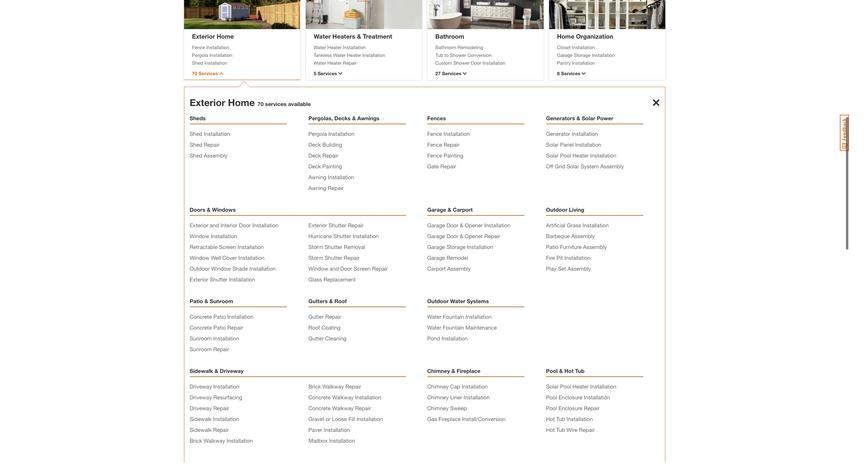 Task type: locate. For each thing, give the bounding box(es) containing it.
or
[[326, 416, 331, 423]]

services
[[265, 101, 287, 107]]

0 vertical spatial shower
[[450, 52, 466, 58]]

gutter repair link
[[309, 314, 341, 320]]

window for window installation
[[190, 233, 209, 239]]

tub left "to"
[[436, 52, 443, 58]]

driveway for driveway resurfacing
[[190, 394, 212, 401]]

3 services from the left
[[442, 71, 462, 76]]

repair inside water heater installation tankless water heater installation water heater repair
[[343, 60, 357, 66]]

exterior for exterior shutter repair
[[309, 222, 327, 229]]

screen down removal
[[354, 266, 371, 272]]

fence up 'gate'
[[428, 152, 442, 159]]

awning repair
[[309, 185, 344, 191]]

1 vertical spatial awning
[[309, 185, 327, 191]]

4 services from the left
[[561, 71, 581, 76]]

& right doors
[[207, 207, 211, 213]]

hot tub installation link
[[546, 416, 593, 423]]

fence up fence repair on the right of page
[[428, 131, 442, 137]]

0 vertical spatial 70
[[192, 71, 197, 76]]

0 vertical spatial deck
[[309, 141, 321, 148]]

0 vertical spatial pergola installation link
[[192, 51, 292, 59]]

shed for shed assembly
[[190, 152, 202, 159]]

solar for first solar pool heater installation link from the top
[[546, 152, 559, 159]]

1 vertical spatial fence installation link
[[428, 131, 470, 137]]

1 vertical spatial storage
[[447, 244, 466, 250]]

shower up 27 services
[[454, 60, 470, 66]]

1 vertical spatial brick
[[190, 438, 202, 444]]

1 horizontal spatial screen
[[354, 266, 371, 272]]

sunroom down 'sunroom installation'
[[190, 346, 212, 353]]

1 vertical spatial pergola installation link
[[309, 131, 355, 137]]

deck painting
[[309, 163, 342, 170]]

shutter for hurricane shutter installation
[[334, 233, 351, 239]]

roof coating link
[[309, 325, 341, 331]]

2 fountain from the top
[[443, 325, 464, 331]]

services for bathroom
[[442, 71, 462, 76]]

fence inside fence installation pergola installation shed installation
[[192, 44, 205, 50]]

1 solar pool heater installation link from the top
[[546, 152, 617, 159]]

roof down replacement
[[335, 298, 347, 305]]

walkway down sidewalk repair
[[204, 438, 225, 444]]

services right 8
[[561, 71, 581, 76]]

pergola
[[192, 52, 208, 58], [309, 131, 327, 137]]

patio furniture assembly
[[546, 244, 607, 250]]

shed assembly
[[190, 152, 228, 159]]

1 horizontal spatial and
[[330, 266, 339, 272]]

0 vertical spatial solar pool heater installation link
[[546, 152, 617, 159]]

water heater installation tankless water heater installation water heater repair
[[314, 44, 385, 66]]

1 bathroom from the top
[[436, 32, 464, 40]]

exterior shutter installation link
[[190, 276, 255, 283]]

1 vertical spatial sunroom
[[190, 335, 212, 342]]

70
[[192, 71, 197, 76], [258, 101, 264, 107]]

2 storm from the top
[[309, 255, 323, 261]]

2 vertical spatial outdoor
[[428, 298, 449, 305]]

enclosure for installation
[[559, 394, 583, 401]]

1 storm from the top
[[309, 244, 323, 250]]

0 vertical spatial storm
[[309, 244, 323, 250]]

shed installation link up shed repair
[[190, 131, 230, 137]]

2 sidewalk from the top
[[190, 416, 212, 423]]

painting up awning installation
[[323, 163, 342, 170]]

1 awning from the top
[[309, 174, 327, 180]]

1 enclosure from the top
[[559, 394, 583, 401]]

0 vertical spatial bathroom
[[436, 32, 464, 40]]

hot up hot tub wire repair link at right bottom
[[546, 416, 555, 423]]

0 vertical spatial painting
[[444, 152, 464, 159]]

window installation link
[[190, 233, 237, 239]]

brick for brick walkway installation
[[190, 438, 202, 444]]

water heaters & treatment link
[[314, 32, 392, 40]]

custom shower door installation link
[[436, 59, 536, 66]]

chimney up chimney sweep link on the right
[[428, 394, 449, 401]]

brick down sidewalk repair
[[190, 438, 202, 444]]

0 vertical spatial storage
[[574, 52, 591, 58]]

sidewalk & driveway
[[190, 368, 244, 374]]

painting
[[444, 152, 464, 159], [323, 163, 342, 170]]

0 vertical spatial solar pool heater installation
[[546, 152, 617, 159]]

exterior down doors
[[190, 222, 208, 229]]

8 services button
[[557, 70, 657, 77]]

water heater installation link
[[314, 44, 414, 51]]

deck up deck repair link
[[309, 141, 321, 148]]

0 horizontal spatial 70
[[192, 71, 197, 76]]

shed installation
[[190, 131, 230, 137]]

outdoor window shade installation
[[190, 266, 276, 272]]

home for exterior home 70 services available
[[228, 97, 255, 108]]

1 horizontal spatial garage storage installation link
[[557, 51, 657, 59]]

assembly down artificial grass installation
[[572, 233, 595, 239]]

1 vertical spatial roof
[[309, 325, 320, 331]]

0 horizontal spatial pergola
[[192, 52, 208, 58]]

0 vertical spatial sidewalk
[[190, 368, 213, 374]]

door right the interior
[[239, 222, 251, 229]]

solar pool heater installation
[[546, 152, 617, 159], [546, 384, 617, 390]]

shutter down storm shutter removal link
[[325, 255, 343, 261]]

tub up hot tub wire repair link at right bottom
[[557, 416, 565, 423]]

pool for pool enclosure repair
[[546, 405, 557, 412]]

shutter up hurricane shutter installation link
[[329, 222, 347, 229]]

outdoor up artificial
[[546, 207, 568, 213]]

fences
[[428, 115, 446, 121]]

0 vertical spatial opener
[[465, 222, 483, 229]]

exterior up sheds
[[190, 97, 225, 108]]

outdoor water systems
[[428, 298, 489, 305]]

installation inside bathroom remodeling tub to shower conversion custom shower door installation
[[483, 60, 506, 66]]

concrete for concrete walkway installation
[[309, 394, 331, 401]]

1 chimney from the top
[[428, 368, 450, 374]]

2 solar pool heater installation from the top
[[546, 384, 617, 390]]

home up fence installation pergola installation shed installation
[[217, 32, 234, 40]]

2 vertical spatial sunroom
[[190, 346, 212, 353]]

sidewalk down sidewalk installation link
[[190, 427, 212, 433]]

fountain up water fountain maintenance link
[[443, 314, 464, 320]]

1 horizontal spatial 70
[[258, 101, 264, 107]]

solar pool heater installation link up pool enclosure installation
[[546, 384, 617, 390]]

carport down garage remodel at the right bottom of the page
[[428, 266, 446, 272]]

shade
[[233, 266, 248, 272]]

& up garage door & opener repair link at the bottom of the page
[[460, 222, 464, 229]]

brick
[[309, 384, 321, 390], [190, 438, 202, 444]]

awning for awning installation
[[309, 174, 327, 180]]

exterior for exterior home
[[192, 32, 215, 40]]

4 chimney from the top
[[428, 405, 449, 412]]

door up garage door & opener repair link at the bottom of the page
[[447, 222, 459, 229]]

1 gutter from the top
[[309, 314, 324, 320]]

door up replacement
[[340, 266, 352, 272]]

walkway up concrete walkway repair
[[332, 394, 354, 401]]

1 vertical spatial deck
[[309, 152, 321, 159]]

garage
[[557, 52, 573, 58], [428, 207, 446, 213], [428, 222, 445, 229], [428, 233, 445, 239], [428, 244, 445, 250], [428, 255, 445, 261]]

deck for deck building
[[309, 141, 321, 148]]

deck down deck repair link
[[309, 163, 321, 170]]

solar pool heater installation up off grid solar system assembly link
[[546, 152, 617, 159]]

2 opener from the top
[[465, 233, 483, 239]]

enclosure up pool enclosure repair
[[559, 394, 583, 401]]

2 gutter from the top
[[309, 335, 324, 342]]

exterior home 70 services available
[[190, 97, 311, 108]]

1 vertical spatial sidewalk
[[190, 416, 212, 423]]

exterior up the hurricane
[[309, 222, 327, 229]]

0 horizontal spatial fence installation link
[[192, 44, 292, 51]]

2 vertical spatial sidewalk
[[190, 427, 212, 433]]

70 inside exterior home 70 services available
[[258, 101, 264, 107]]

cover
[[223, 255, 237, 261]]

0 horizontal spatial brick
[[190, 438, 202, 444]]

deck down "deck building"
[[309, 152, 321, 159]]

window up retractable
[[190, 233, 209, 239]]

1 horizontal spatial brick
[[309, 384, 321, 390]]

storm down the hurricane
[[309, 244, 323, 250]]

exterior and interior door installation
[[190, 222, 279, 229]]

artificial
[[546, 222, 566, 229]]

& up pool enclosure installation
[[560, 368, 563, 374]]

0 horizontal spatial painting
[[323, 163, 342, 170]]

& up concrete patio installation "link"
[[205, 298, 208, 305]]

water fountain installation link
[[428, 314, 492, 320]]

fire pit installation
[[546, 255, 591, 261]]

services right 5
[[318, 71, 337, 76]]

gutter
[[309, 314, 324, 320], [309, 335, 324, 342]]

exterior
[[192, 32, 215, 40], [190, 97, 225, 108], [190, 222, 208, 229], [309, 222, 327, 229], [190, 276, 208, 283]]

storage
[[574, 52, 591, 58], [447, 244, 466, 250]]

glass
[[309, 276, 322, 283]]

fence for fence painting
[[428, 152, 442, 159]]

1 fountain from the top
[[443, 314, 464, 320]]

0 vertical spatial fence installation link
[[192, 44, 292, 51]]

0 horizontal spatial screen
[[219, 244, 236, 250]]

exterior home link up fence installation pergola installation shed installation
[[192, 32, 234, 40]]

3 deck from the top
[[309, 163, 321, 170]]

1 horizontal spatial carport
[[453, 207, 473, 213]]

awning
[[309, 174, 327, 180], [309, 185, 327, 191]]

concrete up gravel
[[309, 405, 331, 412]]

fountain for maintenance
[[443, 325, 464, 331]]

concrete up sunroom installation link
[[190, 325, 212, 331]]

chimney liner installation
[[428, 394, 490, 401]]

exterior up fence installation pergola installation shed installation
[[192, 32, 215, 40]]

0 horizontal spatial and
[[210, 222, 219, 229]]

0 vertical spatial gutter
[[309, 314, 324, 320]]

solar panel installation
[[546, 141, 602, 148]]

1 vertical spatial bathroom
[[436, 44, 457, 50]]

fireplace
[[457, 368, 481, 374], [439, 416, 461, 423]]

heater up off grid solar system assembly link
[[573, 152, 589, 159]]

chimney & fireplace
[[428, 368, 481, 374]]

hot for wire
[[546, 427, 555, 433]]

1 vertical spatial hot
[[546, 416, 555, 423]]

carport up garage door & opener installation
[[453, 207, 473, 213]]

2 bathroom from the top
[[436, 44, 457, 50]]

0 vertical spatial brick
[[309, 384, 321, 390]]

water heater repair link
[[314, 59, 414, 66]]

services
[[199, 71, 218, 76], [318, 71, 337, 76], [442, 71, 462, 76], [561, 71, 581, 76]]

gutter cleaning
[[309, 335, 347, 342]]

1 sidewalk from the top
[[190, 368, 213, 374]]

shed installation link up 70 services button
[[192, 59, 292, 66]]

deck repair
[[309, 152, 338, 159]]

screen up window well cover installation
[[219, 244, 236, 250]]

systems
[[467, 298, 489, 305]]

1 horizontal spatial roof
[[335, 298, 347, 305]]

walkway up concrete walkway installation link
[[323, 384, 344, 390]]

exterior home link up sheds
[[190, 97, 255, 108]]

2 vertical spatial hot
[[546, 427, 555, 433]]

sunroom repair
[[190, 346, 229, 353]]

0 horizontal spatial garage storage installation link
[[428, 244, 494, 250]]

shed for shed installation
[[190, 131, 202, 137]]

shed for shed repair
[[190, 141, 202, 148]]

hot up pool enclosure installation
[[565, 368, 574, 374]]

services inside button
[[561, 71, 581, 76]]

1 vertical spatial painting
[[323, 163, 342, 170]]

resurfacing
[[213, 394, 242, 401]]

opener for installation
[[465, 222, 483, 229]]

1 horizontal spatial storage
[[574, 52, 591, 58]]

1 vertical spatial and
[[330, 266, 339, 272]]

pergola installation link up 70 services button
[[192, 51, 292, 59]]

0 vertical spatial and
[[210, 222, 219, 229]]

& up "generator installation" "link"
[[577, 115, 581, 121]]

27
[[436, 71, 441, 76]]

1 vertical spatial storm
[[309, 255, 323, 261]]

opener
[[465, 222, 483, 229], [465, 233, 483, 239]]

hurricane shutter installation link
[[309, 233, 379, 239]]

services down custom at the top right
[[442, 71, 462, 76]]

fence painting
[[428, 152, 464, 159]]

fence for fence repair
[[428, 141, 442, 148]]

fence installation link up 70 services button
[[192, 44, 292, 51]]

hot left wire at the right
[[546, 427, 555, 433]]

awning repair link
[[309, 185, 344, 191]]

driveway resurfacing
[[190, 394, 242, 401]]

chimney for chimney sweep
[[428, 405, 449, 412]]

and down storm shutter repair link at bottom left
[[330, 266, 339, 272]]

1 opener from the top
[[465, 222, 483, 229]]

1 vertical spatial carport
[[428, 266, 446, 272]]

shed repair link
[[190, 141, 220, 148]]

roof down 'gutter repair' link
[[309, 325, 320, 331]]

fence up the fence painting
[[428, 141, 442, 148]]

close drawer image
[[653, 99, 660, 106]]

gravel
[[309, 416, 324, 423]]

0 vertical spatial carport
[[453, 207, 473, 213]]

walkway for brick walkway installation
[[204, 438, 225, 444]]

garage for garage storage installation
[[428, 244, 445, 250]]

1 services from the left
[[199, 71, 218, 76]]

shutter up the storm shutter removal
[[334, 233, 351, 239]]

3 sidewalk from the top
[[190, 427, 212, 433]]

0 horizontal spatial pergola installation link
[[192, 51, 292, 59]]

outdoor down retractable
[[190, 266, 210, 272]]

3 chimney from the top
[[428, 394, 449, 401]]

shed inside fence installation pergola installation shed installation
[[192, 60, 203, 66]]

1 vertical spatial 70
[[258, 101, 264, 107]]

door inside bathroom remodeling tub to shower conversion custom shower door installation
[[471, 60, 482, 66]]

remodeling
[[458, 44, 483, 50]]

exterior and interior door installation link
[[190, 222, 279, 229]]

gutter up roof coating
[[309, 314, 324, 320]]

0 vertical spatial shed installation link
[[192, 59, 292, 66]]

deck
[[309, 141, 321, 148], [309, 152, 321, 159], [309, 163, 321, 170]]

window up glass
[[309, 266, 328, 272]]

solar up off
[[546, 152, 559, 159]]

sunroom for installation
[[190, 335, 212, 342]]

1 vertical spatial enclosure
[[559, 405, 583, 412]]

services for home organization
[[561, 71, 581, 76]]

painting for deck painting
[[323, 163, 342, 170]]

heater
[[328, 44, 342, 50], [347, 52, 361, 58], [328, 60, 342, 66], [573, 152, 589, 159], [573, 384, 589, 390]]

shed up shed repair
[[190, 131, 202, 137]]

install/conversion
[[462, 416, 506, 423]]

fence repair
[[428, 141, 460, 148]]

0 vertical spatial enclosure
[[559, 394, 583, 401]]

1 vertical spatial screen
[[354, 266, 371, 272]]

assembly down the remodel
[[447, 266, 471, 272]]

0 horizontal spatial carport
[[428, 266, 446, 272]]

fence down the 'exterior home'
[[192, 44, 205, 50]]

power
[[597, 115, 614, 121]]

well
[[211, 255, 221, 261]]

retractable screen installation link
[[190, 244, 264, 250]]

fireplace up chimney cap installation
[[457, 368, 481, 374]]

replacement
[[324, 276, 356, 283]]

awning down the deck painting
[[309, 174, 327, 180]]

0 vertical spatial pergola
[[192, 52, 208, 58]]

solar down pool & hot tub
[[546, 384, 559, 390]]

sidewalk up sidewalk repair
[[190, 416, 212, 423]]

2 chimney from the top
[[428, 384, 449, 390]]

sunroom up concrete patio installation "link"
[[210, 298, 233, 305]]

2 horizontal spatial outdoor
[[546, 207, 568, 213]]

1 horizontal spatial painting
[[444, 152, 464, 159]]

concrete down patio & sunroom in the left of the page
[[190, 314, 212, 320]]

2 awning from the top
[[309, 185, 327, 191]]

1 vertical spatial outdoor
[[190, 266, 210, 272]]

1 horizontal spatial pergola installation link
[[309, 131, 355, 137]]

1 horizontal spatial fence installation link
[[428, 131, 470, 137]]

1 vertical spatial solar pool heater installation
[[546, 384, 617, 390]]

1 deck from the top
[[309, 141, 321, 148]]

window for window well cover installation
[[190, 255, 209, 261]]

0 vertical spatial fountain
[[443, 314, 464, 320]]

services down fence installation pergola installation shed installation
[[199, 71, 218, 76]]

exterior for exterior home 70 services available
[[190, 97, 225, 108]]

play
[[546, 266, 557, 272]]

driveway up driveway resurfacing link
[[190, 384, 212, 390]]

0 horizontal spatial outdoor
[[190, 266, 210, 272]]

enclosure up hot tub installation
[[559, 405, 583, 412]]

glass replacement link
[[309, 276, 356, 283]]

1 vertical spatial pergola
[[309, 131, 327, 137]]

walkway down concrete walkway installation link
[[332, 405, 354, 412]]

storm for storm shutter repair
[[309, 255, 323, 261]]

1 horizontal spatial outdoor
[[428, 298, 449, 305]]

hot tub wire repair
[[546, 427, 595, 433]]

home for exterior home
[[217, 32, 234, 40]]

shower
[[450, 52, 466, 58], [454, 60, 470, 66]]

bathroom inside bathroom remodeling tub to shower conversion custom shower door installation
[[436, 44, 457, 50]]

2 deck from the top
[[309, 152, 321, 159]]

door
[[471, 60, 482, 66], [239, 222, 251, 229], [447, 222, 459, 229], [447, 233, 459, 239], [340, 266, 352, 272]]

solar pool heater installation link up off grid solar system assembly link
[[546, 152, 617, 159]]

bathroom for bathroom
[[436, 32, 464, 40]]

sweep
[[450, 405, 467, 412]]

shed up "70 services"
[[192, 60, 203, 66]]

pool
[[560, 152, 571, 159], [546, 368, 558, 374], [560, 384, 571, 390], [546, 394, 557, 401], [546, 405, 557, 412]]

sidewalk repair
[[190, 427, 229, 433]]

0 vertical spatial garage storage installation link
[[557, 51, 657, 59]]

exterior home
[[192, 32, 234, 40]]

70 inside button
[[192, 71, 197, 76]]

concrete for concrete patio installation
[[190, 314, 212, 320]]

shower right "to"
[[450, 52, 466, 58]]

70 services button
[[192, 70, 292, 77]]

fence installation
[[428, 131, 470, 137]]

garage door & opener installation
[[428, 222, 511, 229]]

2 enclosure from the top
[[559, 405, 583, 412]]

1 vertical spatial gutter
[[309, 335, 324, 342]]

window
[[190, 233, 209, 239], [190, 255, 209, 261], [211, 266, 231, 272], [309, 266, 328, 272]]

2 services from the left
[[318, 71, 337, 76]]

0 vertical spatial awning
[[309, 174, 327, 180]]

1 vertical spatial opener
[[465, 233, 483, 239]]

1 vertical spatial solar pool heater installation link
[[546, 384, 617, 390]]

2 vertical spatial deck
[[309, 163, 321, 170]]

concrete for concrete walkway repair
[[309, 405, 331, 412]]

1 vertical spatial fountain
[[443, 325, 464, 331]]

home down 70 services button
[[228, 97, 255, 108]]

fountain up pond installation on the right bottom
[[443, 325, 464, 331]]

brick for brick walkway repair
[[309, 384, 321, 390]]

0 vertical spatial outdoor
[[546, 207, 568, 213]]

fire pit installation link
[[546, 255, 591, 261]]

pergola up "70 services"
[[192, 52, 208, 58]]

sidewalk for sidewalk repair
[[190, 427, 212, 433]]

70 down fence installation pergola installation shed installation
[[192, 71, 197, 76]]

storage down home organization
[[574, 52, 591, 58]]

garage storage installation link up the remodel
[[428, 244, 494, 250]]



Task type: describe. For each thing, give the bounding box(es) containing it.
chimney sweep
[[428, 405, 467, 412]]

fence installation link for fence repair
[[428, 131, 470, 137]]

storage inside the closet installation garage storage installation pantry installation
[[574, 52, 591, 58]]

exterior for exterior shutter installation
[[190, 276, 208, 283]]

glass replacement
[[309, 276, 356, 283]]

chimney for chimney cap installation
[[428, 384, 449, 390]]

exterior for exterior and interior door installation
[[190, 222, 208, 229]]

generator installation link
[[546, 131, 598, 137]]

deck for deck painting
[[309, 163, 321, 170]]

shutter for storm shutter removal
[[325, 244, 343, 250]]

heater up tankless on the top of page
[[328, 44, 342, 50]]

patio up concrete patio installation "link"
[[190, 298, 203, 305]]

1 solar pool heater installation from the top
[[546, 152, 617, 159]]

brick walkway installation
[[190, 438, 253, 444]]

assembly right furniture
[[583, 244, 607, 250]]

artificial grass installation
[[546, 222, 609, 229]]

garage door & opener repair link
[[428, 233, 500, 239]]

& right gutters
[[329, 298, 333, 305]]

fence repair link
[[428, 141, 460, 148]]

pool for pool enclosure installation
[[546, 394, 557, 401]]

window up exterior shutter installation
[[211, 266, 231, 272]]

fence for fence installation pergola installation shed installation
[[192, 44, 205, 50]]

outdoor for outdoor water systems
[[428, 298, 449, 305]]

exterior shutter installation
[[190, 276, 255, 283]]

door up garage storage installation
[[447, 233, 459, 239]]

assembly right system
[[601, 163, 624, 170]]

painting for fence painting
[[444, 152, 464, 159]]

tankless water heater installation link
[[314, 51, 414, 59]]

fence installation link for pergola installation
[[192, 44, 292, 51]]

walkway for brick walkway repair
[[323, 384, 344, 390]]

mailbox installation
[[309, 438, 355, 444]]

tub up pool enclosure installation
[[576, 368, 585, 374]]

0 vertical spatial screen
[[219, 244, 236, 250]]

gutter for gutter repair
[[309, 314, 324, 320]]

patio down concrete patio installation "link"
[[213, 325, 226, 331]]

garage remodel
[[428, 255, 469, 261]]

& up driveway installation
[[215, 368, 218, 374]]

& up water heater installation link
[[357, 32, 361, 40]]

paver
[[309, 427, 322, 433]]

concrete walkway installation link
[[309, 394, 381, 401]]

storm for storm shutter removal
[[309, 244, 323, 250]]

doors & windows
[[190, 207, 236, 213]]

outdoor living
[[546, 207, 585, 213]]

solar for solar panel installation link at the top right of page
[[546, 141, 559, 148]]

chimney cap installation
[[428, 384, 488, 390]]

assembly down shed repair
[[204, 152, 228, 159]]

sidewalk for sidewalk & driveway
[[190, 368, 213, 374]]

sidewalk installation link
[[190, 416, 239, 423]]

gate repair
[[428, 163, 456, 170]]

sunroom repair link
[[190, 346, 229, 353]]

gutters
[[309, 298, 328, 305]]

pool enclosure installation link
[[546, 394, 610, 401]]

0 vertical spatial sunroom
[[210, 298, 233, 305]]

garage inside the closet installation garage storage installation pantry installation
[[557, 52, 573, 58]]

2 solar pool heater installation link from the top
[[546, 384, 617, 390]]

pergola inside fence installation pergola installation shed installation
[[192, 52, 208, 58]]

home organization link
[[557, 32, 614, 40]]

concrete for concrete patio repair
[[190, 325, 212, 331]]

carport assembly
[[428, 266, 471, 272]]

paver installation link
[[309, 427, 350, 433]]

exterior shutter repair
[[309, 222, 364, 229]]

driveway for driveway repair
[[190, 405, 212, 412]]

patio up the fire
[[546, 244, 559, 250]]

concrete patio installation link
[[190, 314, 254, 320]]

sunroom for repair
[[190, 346, 212, 353]]

patio furniture assembly link
[[546, 244, 607, 250]]

fountain for installation
[[443, 314, 464, 320]]

& up garage door & opener installation
[[448, 207, 452, 213]]

sunroom installation
[[190, 335, 240, 342]]

garage for garage & carport
[[428, 207, 446, 213]]

0 vertical spatial roof
[[335, 298, 347, 305]]

walkway for concrete walkway installation
[[332, 394, 354, 401]]

driveway installation
[[190, 384, 240, 390]]

patio & sunroom
[[190, 298, 233, 305]]

hot for installation
[[546, 416, 555, 423]]

0 vertical spatial exterior home link
[[192, 32, 234, 40]]

0 horizontal spatial roof
[[309, 325, 320, 331]]

8 services
[[557, 71, 581, 76]]

sidewalk repair link
[[190, 427, 229, 433]]

remodel
[[447, 255, 469, 261]]

window for window and door screen repair
[[309, 266, 328, 272]]

1 vertical spatial garage storage installation link
[[428, 244, 494, 250]]

treatment
[[363, 32, 392, 40]]

mailbox
[[309, 438, 328, 444]]

gutter for gutter cleaning
[[309, 335, 324, 342]]

& up garage storage installation
[[460, 233, 464, 239]]

awning for awning repair
[[309, 185, 327, 191]]

generator
[[546, 131, 571, 137]]

interior
[[221, 222, 238, 229]]

fill
[[349, 416, 355, 423]]

panel
[[560, 141, 574, 148]]

chimney cap installation link
[[428, 384, 488, 390]]

assembly down fire pit installation
[[568, 266, 592, 272]]

services for water heaters & treatment
[[318, 71, 337, 76]]

wire
[[567, 427, 578, 433]]

sunroom installation link
[[190, 335, 240, 342]]

pantry
[[557, 60, 571, 66]]

shutter for storm shutter repair
[[325, 255, 343, 261]]

deck for deck repair
[[309, 152, 321, 159]]

gravel or loose fill installation
[[309, 416, 383, 423]]

bathroom for bathroom remodeling tub to shower conversion custom shower door installation
[[436, 44, 457, 50]]

shutter for exterior shutter repair
[[329, 222, 347, 229]]

sidewalk for sidewalk installation
[[190, 416, 212, 423]]

heater up pool enclosure installation
[[573, 384, 589, 390]]

driveway resurfacing link
[[190, 394, 242, 401]]

driveway up driveway installation
[[220, 368, 244, 374]]

windows
[[212, 207, 236, 213]]

window and door screen repair link
[[309, 266, 388, 272]]

awnings
[[358, 115, 380, 121]]

5 services button
[[314, 70, 414, 77]]

1 vertical spatial shower
[[454, 60, 470, 66]]

services for exterior home
[[199, 71, 218, 76]]

and for exterior
[[210, 222, 219, 229]]

heater down tankless on the top of page
[[328, 60, 342, 66]]

water fountain maintenance
[[428, 325, 497, 331]]

0 horizontal spatial storage
[[447, 244, 466, 250]]

solar right grid
[[567, 163, 580, 170]]

0 vertical spatial fireplace
[[457, 368, 481, 374]]

conversion
[[468, 52, 492, 58]]

fence painting link
[[428, 152, 464, 159]]

tub left wire at the right
[[557, 427, 565, 433]]

custom
[[436, 60, 452, 66]]

walkway for concrete walkway repair
[[332, 405, 354, 412]]

tub inside bathroom remodeling tub to shower conversion custom shower door installation
[[436, 52, 443, 58]]

solar left power
[[582, 115, 596, 121]]

and for window
[[330, 266, 339, 272]]

outdoor window shade installation link
[[190, 266, 276, 272]]

concrete walkway repair
[[309, 405, 371, 412]]

garage for garage door & opener installation
[[428, 222, 445, 229]]

garage door & opener repair
[[428, 233, 500, 239]]

& right decks
[[352, 115, 356, 121]]

deck building
[[309, 141, 342, 148]]

& up the cap
[[452, 368, 455, 374]]

outdoor for outdoor living
[[546, 207, 568, 213]]

enclosure for repair
[[559, 405, 583, 412]]

1 vertical spatial fireplace
[[439, 416, 461, 423]]

pool enclosure repair link
[[546, 405, 600, 412]]

deck repair link
[[309, 152, 338, 159]]

pond installation
[[428, 335, 468, 342]]

cap
[[450, 384, 460, 390]]

feedback link image
[[840, 115, 850, 151]]

1 horizontal spatial pergola
[[309, 131, 327, 137]]

solar for first solar pool heater installation link from the bottom
[[546, 384, 559, 390]]

heaters
[[333, 32, 355, 40]]

barbeque
[[546, 233, 570, 239]]

outdoor for outdoor window shade installation
[[190, 266, 210, 272]]

doors
[[190, 207, 205, 213]]

opener for repair
[[465, 233, 483, 239]]

fire
[[546, 255, 555, 261]]

concrete walkway installation
[[309, 394, 381, 401]]

living
[[569, 207, 585, 213]]

patio up concrete patio repair link
[[213, 314, 226, 320]]

deck building link
[[309, 141, 342, 148]]

brick walkway repair link
[[309, 384, 361, 390]]

0 vertical spatial hot
[[565, 368, 574, 374]]

hot tub wire repair link
[[546, 427, 595, 433]]

pond installation link
[[428, 335, 468, 342]]

chimney for chimney & fireplace
[[428, 368, 450, 374]]

fence for fence installation
[[428, 131, 442, 137]]

storm shutter removal link
[[309, 244, 365, 250]]

gas
[[428, 416, 437, 423]]

pool for pool & hot tub
[[546, 368, 558, 374]]

loose
[[332, 416, 347, 423]]

pantry installation link
[[557, 59, 657, 66]]

home up closet
[[557, 32, 575, 40]]

generator installation
[[546, 131, 598, 137]]

shutter for exterior shutter installation
[[210, 276, 228, 283]]

heater up the 'water heater repair' link
[[347, 52, 361, 58]]

1 vertical spatial shed installation link
[[190, 131, 230, 137]]

pool & hot tub
[[546, 368, 585, 374]]

window well cover installation link
[[190, 255, 265, 261]]

hot tub installation
[[546, 416, 593, 423]]

driveway for driveway installation
[[190, 384, 212, 390]]

1 vertical spatial exterior home link
[[190, 97, 255, 108]]

garage for garage door & opener repair
[[428, 233, 445, 239]]

chimney for chimney liner installation
[[428, 394, 449, 401]]

mailbox installation link
[[309, 438, 355, 444]]

garage for garage remodel
[[428, 255, 445, 261]]



Task type: vqa. For each thing, say whether or not it's contained in the screenshot.
Awning
yes



